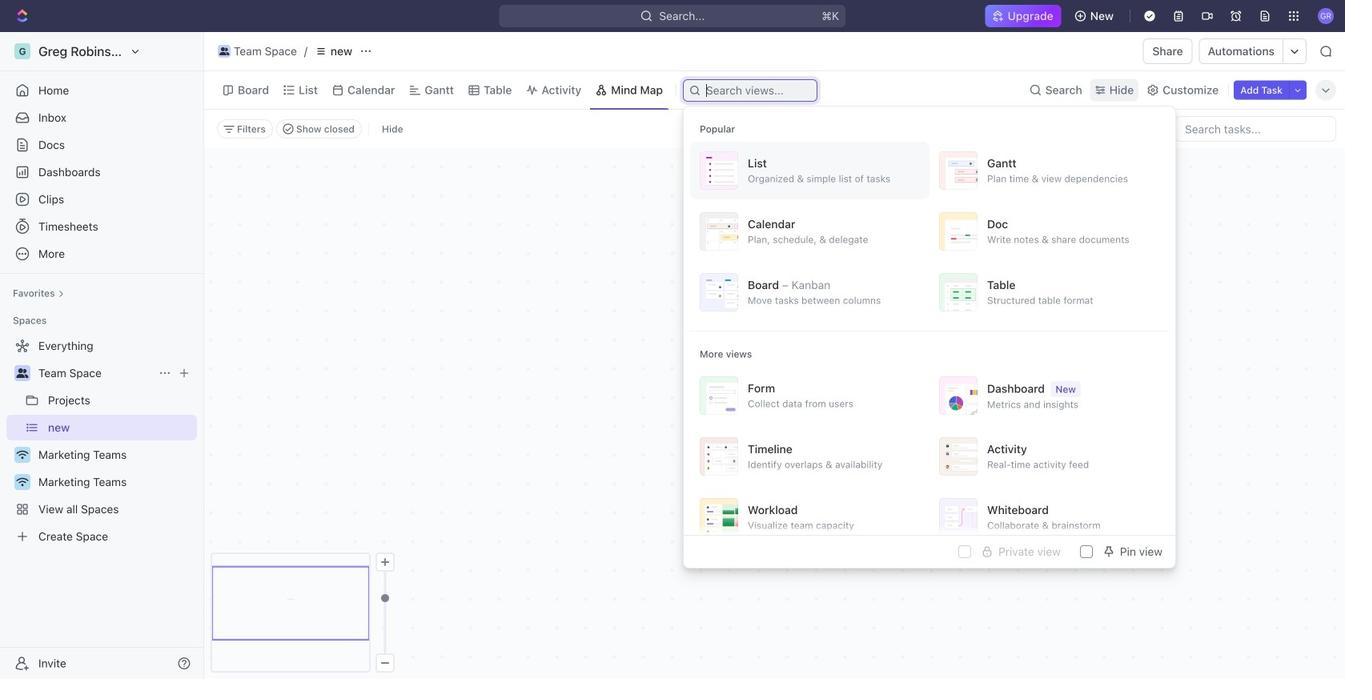 Task type: locate. For each thing, give the bounding box(es) containing it.
user group image
[[219, 47, 229, 55]]

dashboard image
[[940, 377, 978, 415]]

whiteboard image
[[940, 498, 978, 537]]

Search tasks... text field
[[1176, 117, 1336, 141]]

activity image
[[940, 437, 978, 476]]

calendar image
[[700, 212, 739, 251]]

table image
[[940, 273, 978, 312]]

workload image
[[700, 498, 739, 537]]

sidebar navigation
[[0, 32, 204, 679]]

gantt image
[[940, 151, 978, 190]]



Task type: describe. For each thing, give the bounding box(es) containing it.
timeline image
[[700, 437, 739, 476]]

form image
[[700, 377, 739, 415]]

user group image
[[16, 369, 28, 378]]

list image
[[700, 151, 739, 190]]

board image
[[700, 273, 739, 312]]

doc image
[[940, 212, 978, 251]]

Search views... text field
[[707, 84, 812, 97]]



Task type: vqa. For each thing, say whether or not it's contained in the screenshot.
the rightmost user group icon
yes



